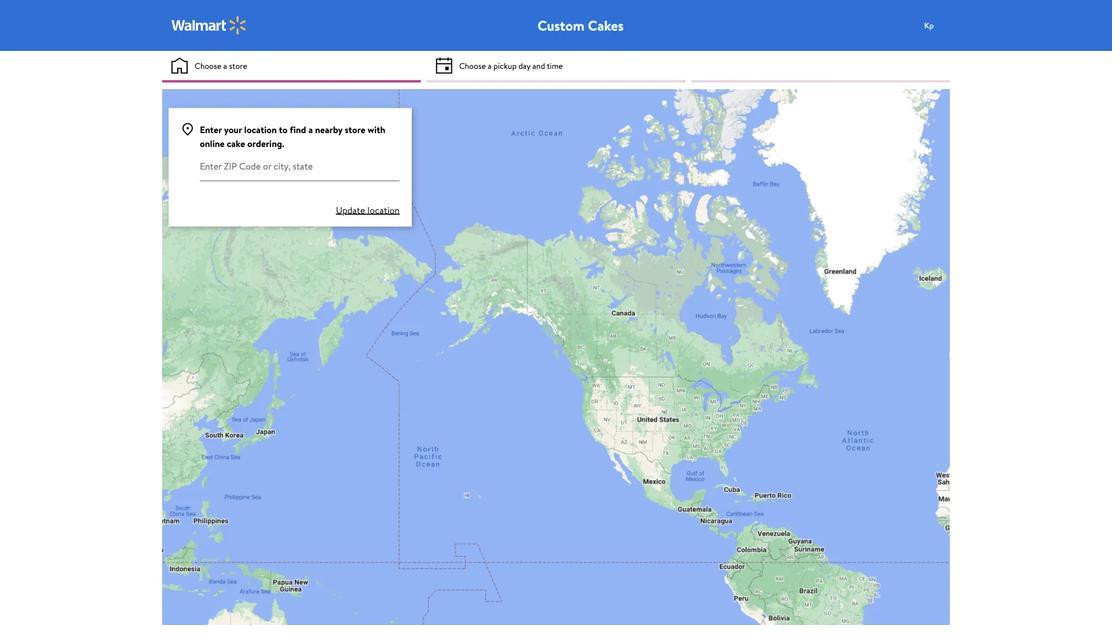 Task type: locate. For each thing, give the bounding box(es) containing it.
pickup
[[494, 60, 517, 71]]

a right 'find'
[[308, 123, 313, 136]]

choose down the back to walmart.com image
[[195, 60, 221, 71]]

1 vertical spatial store
[[345, 123, 365, 136]]

1 horizontal spatial choose
[[459, 60, 486, 71]]

location
[[244, 123, 277, 136], [367, 204, 400, 216]]

to
[[279, 123, 288, 136]]

2 choose from the left
[[459, 60, 486, 71]]

a inside enter your location to find a nearby store with online cake ordering.
[[308, 123, 313, 136]]

store left with
[[345, 123, 365, 136]]

ordering.
[[247, 137, 284, 150]]

cakes
[[588, 16, 624, 35]]

your
[[224, 123, 242, 136]]

map region
[[103, 0, 992, 626]]

location right update
[[367, 204, 400, 216]]

store down the back to walmart.com image
[[229, 60, 247, 71]]

choose left pickup
[[459, 60, 486, 71]]

pin nav image
[[181, 123, 195, 136]]

a down the back to walmart.com image
[[223, 60, 227, 71]]

0 horizontal spatial a
[[223, 60, 227, 71]]

enter
[[200, 123, 222, 136]]

location up ordering.
[[244, 123, 277, 136]]

1 horizontal spatial a
[[308, 123, 313, 136]]

store
[[229, 60, 247, 71], [345, 123, 365, 136]]

a
[[223, 60, 227, 71], [488, 60, 492, 71], [308, 123, 313, 136]]

update
[[336, 204, 365, 216]]

Enter Zip code or city, state to find a bakery text field
[[200, 150, 400, 182]]

time
[[547, 60, 563, 71]]

1 horizontal spatial location
[[367, 204, 400, 216]]

with
[[368, 123, 385, 136]]

a for store
[[223, 60, 227, 71]]

0 horizontal spatial store
[[229, 60, 247, 71]]

0 horizontal spatial choose
[[195, 60, 221, 71]]

1 choose from the left
[[195, 60, 221, 71]]

0 vertical spatial location
[[244, 123, 277, 136]]

nearby
[[315, 123, 343, 136]]

1 vertical spatial location
[[367, 204, 400, 216]]

2 horizontal spatial a
[[488, 60, 492, 71]]

choose a store
[[195, 60, 247, 71]]

enter your location to find a nearby store with online cake ordering.
[[200, 123, 385, 150]]

a left pickup
[[488, 60, 492, 71]]

0 vertical spatial store
[[229, 60, 247, 71]]

1 horizontal spatial store
[[345, 123, 365, 136]]

0 horizontal spatial location
[[244, 123, 277, 136]]

a for pickup
[[488, 60, 492, 71]]

choose
[[195, 60, 221, 71], [459, 60, 486, 71]]



Task type: describe. For each thing, give the bounding box(es) containing it.
day
[[519, 60, 531, 71]]

custom
[[538, 16, 585, 35]]

location inside button
[[367, 204, 400, 216]]

and
[[533, 60, 545, 71]]

choose for choose a store
[[195, 60, 221, 71]]

online
[[200, 137, 225, 150]]

cake
[[227, 137, 245, 150]]

kp button
[[918, 14, 964, 37]]

back to walmart.com image
[[171, 16, 247, 35]]

choose for choose a pickup day and time
[[459, 60, 486, 71]]

custom cakes
[[538, 16, 624, 35]]

update location
[[336, 204, 400, 216]]

kp
[[924, 20, 934, 31]]

find
[[290, 123, 306, 136]]

choose a pickup day and time
[[459, 60, 563, 71]]

store inside enter your location to find a nearby store with online cake ordering.
[[345, 123, 365, 136]]

update location button
[[336, 203, 400, 217]]

location inside enter your location to find a nearby store with online cake ordering.
[[244, 123, 277, 136]]



Task type: vqa. For each thing, say whether or not it's contained in the screenshot.
line
no



